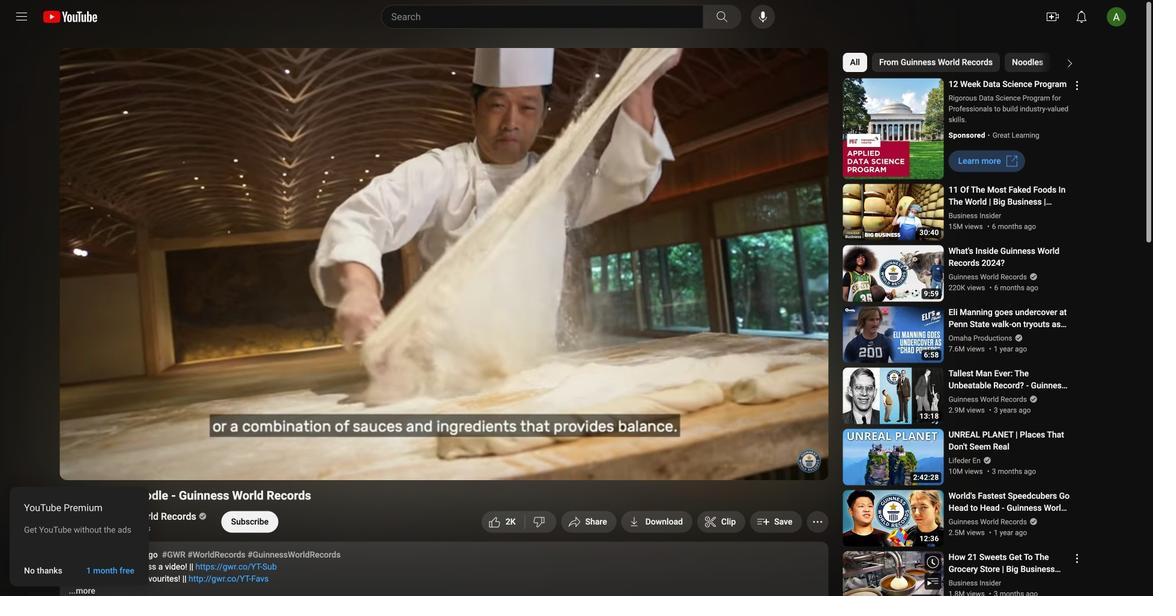 Task type: locate. For each thing, give the bounding box(es) containing it.
verified image for eli manning goes undercover at penn state walk-on tryouts as "chad powers" by omaha productions 7,657,272 views 1 year ago 6 minutes, 58 seconds element
[[1012, 334, 1023, 342]]

11.9 million subscribers element
[[91, 523, 205, 534]]

verified image down eli manning goes undercover at penn state walk-on tryouts as "chad powers" by omaha productions 7,657,272 views 1 year ago 6 minutes, 58 seconds element
[[1012, 334, 1023, 342]]

None search field
[[359, 5, 744, 29]]

verified image for what's inside guinness world records 2024? by guinness world records 220,048 views 6 months ago 9 minutes, 59 seconds element
[[1027, 273, 1038, 281]]

9 minutes, 59 seconds element
[[924, 290, 939, 298]]

avatar image image
[[1107, 7, 1126, 26]]

verified image
[[1027, 273, 1038, 281], [1012, 334, 1023, 342], [981, 456, 991, 465], [1027, 518, 1038, 526]]

verified image
[[1027, 395, 1038, 404], [196, 512, 207, 521]]

tab list
[[843, 48, 1153, 77]]

verified image down unreal planet | places that don't seem real by lifeder en 10,858,949 views 3 months ago 2 hours, 42 minutes element
[[981, 456, 991, 465]]

1 vertical spatial verified image
[[196, 512, 207, 521]]

None text field
[[958, 156, 1001, 166], [645, 517, 683, 527], [24, 566, 62, 576], [958, 156, 1001, 166], [645, 517, 683, 527], [24, 566, 62, 576]]

30 minutes, 40 seconds element
[[920, 229, 939, 236]]

world's fastest speedcubers go head to head - guinness world records by guinness world records 2,547,897 views 1 year ago 12 minutes, 36 seconds element
[[949, 490, 1070, 514]]

None text field
[[231, 517, 269, 527], [86, 566, 134, 576], [231, 517, 269, 527], [86, 566, 134, 576]]

13 minutes, 18 seconds element
[[920, 413, 939, 420]]

verified image down what's inside guinness world records 2024? by guinness world records 220,048 views 6 months ago 9 minutes, 59 seconds element
[[1027, 273, 1038, 281]]

eli manning goes undercover at penn state walk-on tryouts as "chad powers" by omaha productions 7,657,272 views 1 year ago 6 minutes, 58 seconds element
[[949, 307, 1070, 331]]

verified image down tallest man ever: the unbeatable record? - guinness world records by guinness world records 2,944,297 views 3 years ago 13 minutes, 18 seconds element
[[1027, 395, 1038, 404]]

verified image up the 11.9 million subscribers element
[[196, 512, 207, 521]]

verified image down world's fastest speedcubers go head to head - guinness world records by guinness world records 2,547,897 views 1 year ago 12 minutes, 36 seconds element
[[1027, 518, 1038, 526]]

what's inside guinness world records 2024? by guinness world records 220,048 views 6 months ago 9 minutes, 59 seconds element
[[949, 245, 1070, 269]]

seek slider slider
[[67, 443, 821, 455]]

12 minutes, 36 seconds element
[[920, 535, 939, 543]]

1 horizontal spatial verified image
[[1027, 395, 1038, 404]]

youtube video player element
[[60, 48, 828, 480]]

0 horizontal spatial verified image
[[196, 512, 207, 521]]



Task type: vqa. For each thing, say whether or not it's contained in the screenshot.
'YouTube Video Player' element
yes



Task type: describe. For each thing, give the bounding box(es) containing it.
tallest man ever: the unbeatable record? - guinness world records by guinness world records 2,944,297 views 3 years ago 13 minutes, 18 seconds element
[[949, 368, 1070, 392]]

sponsored image
[[949, 130, 993, 141]]

autoplay is on image
[[649, 462, 671, 470]]

verified image for unreal planet | places that don't seem real by lifeder en 10,858,949 views 3 months ago 2 hours, 42 minutes element
[[981, 456, 991, 465]]

11 of the most faked foods in the world | big business | insider business by business insider 15,030,241 views 6 months ago 30 minutes element
[[949, 184, 1070, 208]]

0 vertical spatial verified image
[[1027, 395, 1038, 404]]

6 minutes, 58 seconds element
[[924, 352, 939, 359]]

verified image for world's fastest speedcubers go head to head - guinness world records by guinness world records 2,547,897 views 1 year ago 12 minutes, 36 seconds element
[[1027, 518, 1038, 526]]

unreal planet | places that don't seem real by lifeder en 10,858,949 views 3 months ago 2 hours, 42 minutes element
[[949, 429, 1070, 453]]

2 hours, 42 minutes, 28 seconds element
[[913, 474, 939, 481]]

Search text field
[[391, 9, 701, 25]]

how 21 sweets get to the grocery store | big business marathon | business insider by business insider 1,864,471 views 3 months ago 2 hours, 44 minutes element
[[949, 552, 1070, 576]]



